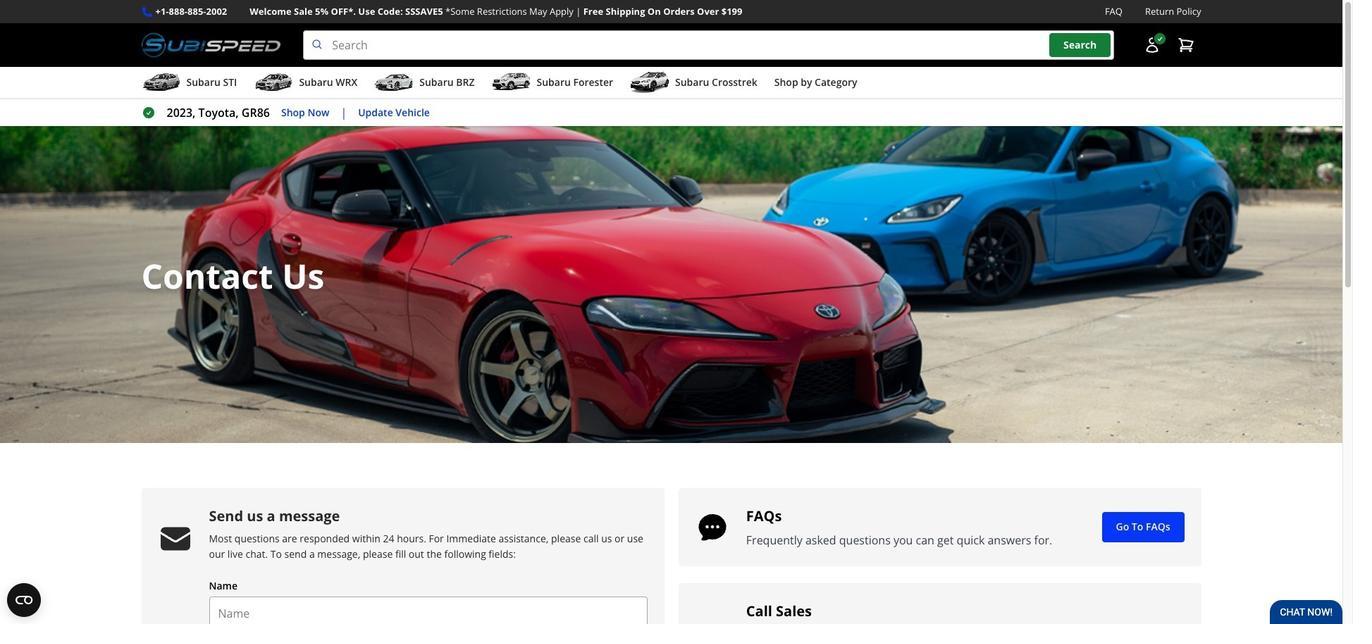 Task type: locate. For each thing, give the bounding box(es) containing it.
a subaru wrx thumbnail image image
[[254, 72, 294, 93]]

subispeed logo image
[[141, 30, 281, 60]]

a subaru forester thumbnail image image
[[492, 72, 531, 93]]

a subaru sti thumbnail image image
[[141, 72, 181, 93]]

search input field
[[303, 30, 1115, 60]]



Task type: vqa. For each thing, say whether or not it's contained in the screenshot.
right to
no



Task type: describe. For each thing, give the bounding box(es) containing it.
open widget image
[[7, 584, 41, 618]]

a subaru crosstrek thumbnail image image
[[630, 72, 670, 93]]

name text field
[[209, 597, 648, 625]]

button image
[[1144, 37, 1161, 54]]

a subaru brz thumbnail image image
[[375, 72, 414, 93]]



